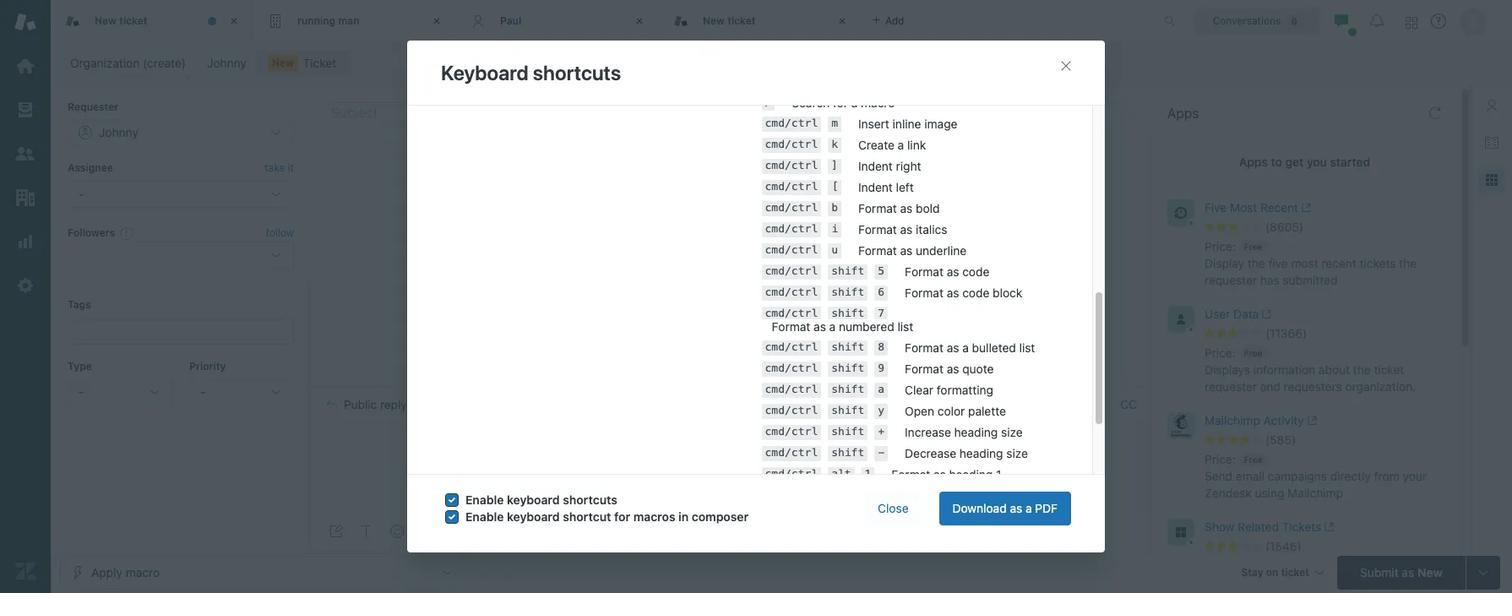 Task type: locate. For each thing, give the bounding box(es) containing it.
2 price: from the top
[[1205, 346, 1236, 360]]

(opens in a new tab) image up 3 stars. 1546 reviews. 'element'
[[1322, 522, 1335, 533]]

close image inside keyboard shortcuts 'dialog'
[[1060, 59, 1073, 73]]

1 vertical spatial list
[[1020, 341, 1036, 355]]

(opens in a new tab) image up (8605)
[[1299, 203, 1312, 213]]

1 vertical spatial for
[[614, 510, 631, 524]]

free up displays
[[1245, 348, 1263, 358]]

0 vertical spatial list
[[898, 319, 914, 334]]

started
[[1331, 155, 1371, 169]]

free up display
[[1245, 242, 1263, 252]]

0 horizontal spatial apps
[[1168, 106, 1200, 121]]

shortcuts up shortcut
[[563, 493, 618, 507]]

conversations
[[1213, 14, 1281, 27]]

new ticket tab
[[51, 0, 254, 42], [659, 0, 862, 42]]

requester down displays
[[1205, 379, 1257, 394]]

views image
[[14, 99, 36, 121]]

mailchimp
[[1205, 413, 1261, 428], [1288, 486, 1344, 500]]

1 free from the top
[[1245, 242, 1263, 252]]

price: up display
[[1205, 239, 1236, 254]]

display
[[1205, 256, 1245, 270]]

0 vertical spatial indent
[[859, 159, 893, 173]]

underline
[[916, 243, 967, 258]]

heading up decrease heading size
[[955, 425, 998, 439]]

0 vertical spatial size
[[1001, 425, 1023, 439]]

mailchimp activity link
[[1205, 412, 1419, 433]]

new ticket tab up (create)
[[51, 0, 254, 42]]

(opens in a new tab) image inside show related tickets link
[[1322, 522, 1335, 533]]

as left numbered
[[814, 319, 826, 334]]

running
[[297, 14, 336, 27]]

submit
[[1361, 565, 1399, 579]]

1 vertical spatial keyboard
[[507, 510, 560, 524]]

1 vertical spatial indent
[[859, 180, 893, 194]]

3 cmd/ctrl from the top
[[765, 159, 818, 172]]

as down format as code
[[947, 286, 960, 300]]

indent
[[859, 159, 893, 173], [859, 180, 893, 194]]

mailchimp down campaigns
[[1288, 486, 1344, 500]]

6 shift from the top
[[832, 383, 865, 395]]

new inside new link
[[272, 57, 294, 69]]

shift up alt
[[832, 446, 865, 459]]

user data image
[[1168, 306, 1195, 333]]

cmd/ctrl for y
[[765, 404, 818, 417]]

heading
[[955, 425, 998, 439], [960, 446, 1004, 461], [950, 467, 993, 482]]

shift down u
[[832, 265, 865, 277]]

follow
[[266, 226, 294, 239]]

1 requester from the top
[[1205, 273, 1257, 287]]

format up clear
[[905, 362, 944, 376]]

1 horizontal spatial (opens in a new tab) image
[[1299, 203, 1312, 213]]

code up format as code block
[[963, 265, 990, 279]]

shortcuts
[[533, 61, 621, 85], [563, 493, 618, 507]]

size for decrease heading size
[[1007, 446, 1028, 461]]

ticket
[[119, 14, 147, 27], [728, 14, 756, 27], [1374, 363, 1405, 377]]

new
[[95, 14, 117, 27], [703, 14, 725, 27], [272, 57, 294, 69], [1418, 565, 1443, 579]]

12 cmd/ctrl from the top
[[765, 362, 818, 374]]

0 horizontal spatial -
[[79, 384, 84, 399]]

2 horizontal spatial ticket
[[1374, 363, 1405, 377]]

- button down type at left
[[68, 379, 172, 406]]

new ticket for 1st the new ticket tab from right
[[703, 14, 756, 27]]

1 vertical spatial heading
[[960, 446, 1004, 461]]

0 horizontal spatial - button
[[68, 379, 172, 406]]

as right submit
[[1402, 565, 1415, 579]]

format
[[859, 201, 897, 215], [859, 222, 897, 237], [859, 243, 897, 258], [905, 265, 944, 279], [905, 286, 944, 300], [772, 319, 811, 334], [905, 341, 944, 355], [905, 362, 944, 376], [892, 467, 931, 482]]

assignee
[[68, 162, 113, 174]]

1 horizontal spatial for
[[833, 95, 848, 110]]

alt
[[832, 467, 851, 480]]

- button for type
[[68, 379, 172, 406]]

1 enable from the top
[[466, 493, 504, 507]]

heading for increase
[[955, 425, 998, 439]]

15 cmd/ctrl from the top
[[765, 425, 818, 438]]

shift for decrease heading size
[[832, 446, 865, 459]]

1 horizontal spatial - button
[[189, 379, 294, 406]]

2 vertical spatial price:
[[1205, 452, 1236, 466]]

format text image
[[360, 525, 374, 538]]

new ticket up the 'organization (create)' at the left top of the page
[[95, 14, 147, 27]]

1 indent from the top
[[859, 159, 893, 173]]

(opens in a new tab) image inside five most recent link
[[1299, 203, 1312, 213]]

1 keyboard from the top
[[507, 493, 560, 507]]

list
[[898, 319, 914, 334], [1020, 341, 1036, 355]]

shift left '+'
[[832, 425, 865, 438]]

9 cmd/ctrl from the top
[[765, 286, 818, 298]]

0 horizontal spatial new ticket tab
[[51, 0, 254, 42]]

2 enable from the top
[[466, 510, 504, 524]]

1 horizontal spatial apps
[[1239, 155, 1268, 169]]

requester inside price: free displays information about the ticket requester and requesters organization.
[[1205, 379, 1257, 394]]

0 vertical spatial enable
[[466, 493, 504, 507]]

show related tickets image
[[1168, 519, 1195, 546]]

0 horizontal spatial for
[[614, 510, 631, 524]]

6 cmd/ctrl from the top
[[765, 222, 818, 235]]

0 horizontal spatial the
[[1248, 256, 1266, 270]]

2 requester from the top
[[1205, 379, 1257, 394]]

a left numbered
[[830, 319, 836, 334]]

1
[[865, 467, 872, 480], [996, 467, 1002, 482]]

new right johnny
[[272, 57, 294, 69]]

(opens in a new tab) image
[[1305, 416, 1318, 426]]

free inside price: free send email campaigns directly from your zendesk using mailchimp
[[1245, 455, 1263, 465]]

2 vertical spatial free
[[1245, 455, 1263, 465]]

as for format as bold
[[900, 201, 913, 215]]

format down 'format as bold'
[[859, 222, 897, 237]]

0 vertical spatial free
[[1245, 242, 1263, 252]]

as down decrease
[[934, 467, 946, 482]]

(opens in a new tab) image up (11366)
[[1259, 310, 1272, 320]]

0 horizontal spatial list
[[898, 319, 914, 334]]

1 vertical spatial code
[[963, 286, 990, 300]]

9 shift from the top
[[832, 446, 865, 459]]

free for email
[[1245, 455, 1263, 465]]

- down type at left
[[79, 384, 84, 399]]

as up format as code block
[[947, 265, 960, 279]]

customers image
[[14, 143, 36, 165]]

new ticket up secondary element
[[703, 14, 756, 27]]

keyboard
[[507, 493, 560, 507], [507, 510, 560, 524]]

2 horizontal spatial (opens in a new tab) image
[[1322, 522, 1335, 533]]

1 vertical spatial enable
[[466, 510, 504, 524]]

price: free send email campaigns directly from your zendesk using mailchimp
[[1205, 452, 1427, 500]]

user data
[[1205, 307, 1259, 321]]

as down format as italics
[[900, 243, 913, 258]]

9
[[878, 362, 885, 374]]

0 vertical spatial apps
[[1168, 106, 1200, 121]]

1 shift from the top
[[832, 265, 865, 277]]

2 keyboard from the top
[[507, 510, 560, 524]]

the
[[1248, 256, 1266, 270], [1400, 256, 1417, 270], [1354, 363, 1371, 377]]

- button down priority
[[189, 379, 294, 406]]

format as italics
[[859, 222, 948, 237]]

format up '5'
[[859, 243, 897, 258]]

0 horizontal spatial close image
[[428, 13, 445, 30]]

for up m
[[833, 95, 848, 110]]

zendesk support image
[[14, 11, 36, 33]]

4 cmd/ctrl from the top
[[765, 180, 818, 193]]

heading down the increase heading size
[[960, 446, 1004, 461]]

price: inside price: free displays information about the ticket requester and requesters organization.
[[1205, 346, 1236, 360]]

1 price: from the top
[[1205, 239, 1236, 254]]

format up format as quote
[[905, 341, 944, 355]]

close image
[[428, 13, 445, 30], [631, 13, 648, 30]]

five
[[1205, 200, 1227, 215]]

13 cmd/ctrl from the top
[[765, 383, 818, 395]]

1 vertical spatial shortcuts
[[563, 493, 618, 507]]

7 cmd/ctrl from the top
[[765, 243, 818, 256]]

as up format as quote
[[947, 341, 960, 355]]

1 vertical spatial size
[[1007, 446, 1028, 461]]

1 horizontal spatial the
[[1354, 363, 1371, 377]]

1 vertical spatial requester
[[1205, 379, 1257, 394]]

as up clear formatting
[[947, 362, 960, 376]]

(opens in a new tab) image inside the user data link
[[1259, 310, 1272, 320]]

requester down display
[[1205, 273, 1257, 287]]

running man tab
[[254, 0, 456, 42]]

as left pdf
[[1010, 501, 1023, 515]]

format left numbered
[[772, 319, 811, 334]]

3 stars. 8605 reviews. element
[[1205, 220, 1449, 235]]

right
[[896, 159, 922, 173]]

shortcuts down paul tab
[[533, 61, 621, 85]]

requesters
[[1284, 379, 1343, 394]]

free up email
[[1245, 455, 1263, 465]]

palette
[[969, 404, 1006, 418]]

size up download as a pdf
[[1007, 446, 1028, 461]]

apps
[[1168, 106, 1200, 121], [1239, 155, 1268, 169]]

decrease
[[905, 446, 957, 461]]

the inside price: free displays information about the ticket requester and requesters organization.
[[1354, 363, 1371, 377]]

the up organization.
[[1354, 363, 1371, 377]]

1 horizontal spatial -
[[200, 384, 206, 399]]

format down decrease
[[892, 467, 931, 482]]

zendesk products image
[[1406, 16, 1418, 28]]

free inside price: free displays information about the ticket requester and requesters organization.
[[1245, 348, 1263, 358]]

the right tickets
[[1400, 256, 1417, 270]]

man
[[338, 14, 360, 27]]

2 - button from the left
[[189, 379, 294, 406]]

new ticket for second the new ticket tab from the right
[[95, 14, 147, 27]]

cc button
[[1121, 397, 1137, 413]]

block
[[993, 286, 1023, 300]]

11 cmd/ctrl from the top
[[765, 341, 818, 353]]

1 close image from the left
[[428, 13, 445, 30]]

cmd/ctrl for create a link
[[765, 138, 818, 150]]

price: up send at the bottom of page
[[1205, 452, 1236, 466]]

1 horizontal spatial 1
[[996, 467, 1002, 482]]

as down left
[[900, 201, 913, 215]]

format down format as underline
[[905, 265, 944, 279]]

new right submit
[[1418, 565, 1443, 579]]

2 indent from the top
[[859, 180, 893, 194]]

2 vertical spatial (opens in a new tab) image
[[1322, 522, 1335, 533]]

as for format as code
[[947, 265, 960, 279]]

mailchimp activity
[[1205, 413, 1305, 428]]

2 horizontal spatial -
[[878, 446, 885, 459]]

italics
[[916, 222, 948, 237]]

heading down decrease heading size
[[950, 467, 993, 482]]

shift for format as code
[[832, 265, 865, 277]]

2 cmd/ctrl from the top
[[765, 138, 818, 150]]

- button
[[68, 379, 172, 406], [189, 379, 294, 406]]

5 cmd/ctrl from the top
[[765, 201, 818, 214]]

1 vertical spatial (opens in a new tab) image
[[1259, 310, 1272, 320]]

7 shift from the top
[[832, 404, 865, 417]]

0 vertical spatial shortcuts
[[533, 61, 621, 85]]

format down format as code
[[905, 286, 944, 300]]

activity
[[1264, 413, 1305, 428]]

8 cmd/ctrl from the top
[[765, 265, 818, 277]]

0 horizontal spatial mailchimp
[[1205, 413, 1261, 428]]

price: free displays information about the ticket requester and requesters organization.
[[1205, 346, 1417, 394]]

0 horizontal spatial (opens in a new tab) image
[[1259, 310, 1272, 320]]

mailchimp activity image
[[1168, 412, 1195, 439]]

new up the organization
[[95, 14, 117, 27]]

indent down create
[[859, 159, 893, 173]]

2 close image from the left
[[631, 13, 648, 30]]

increase heading size
[[905, 425, 1023, 439]]

1 cmd/ctrl from the top
[[765, 117, 818, 129]]

17 cmd/ctrl from the top
[[765, 467, 818, 480]]

shift down 7 format as a numbered list
[[832, 341, 865, 353]]

recent
[[1322, 256, 1357, 270]]

a up 'quote'
[[963, 341, 969, 355]]

a left pdf
[[1026, 501, 1032, 515]]

1 vertical spatial price:
[[1205, 346, 1236, 360]]

- for type
[[79, 384, 84, 399]]

apps for apps to get you started
[[1239, 155, 1268, 169]]

size down the palette
[[1001, 425, 1023, 439]]

3 price: from the top
[[1205, 452, 1236, 466]]

/
[[765, 95, 772, 108]]

as up format as underline
[[900, 222, 913, 237]]

format for format as code
[[905, 265, 944, 279]]

14 cmd/ctrl from the top
[[765, 404, 818, 417]]

2 vertical spatial heading
[[950, 467, 993, 482]]

0 horizontal spatial ticket
[[119, 14, 147, 27]]

0 horizontal spatial new ticket
[[95, 14, 147, 27]]

price: free display the five most recent tickets the requester has submitted
[[1205, 239, 1417, 287]]

2 code from the top
[[963, 286, 990, 300]]

1 right alt
[[865, 467, 872, 480]]

[
[[832, 180, 838, 193]]

ticket up the 'organization (create)' at the left top of the page
[[119, 14, 147, 27]]

0 vertical spatial (opens in a new tab) image
[[1299, 203, 1312, 213]]

cmd/ctrl for 1
[[765, 467, 818, 480]]

paul tab
[[456, 0, 659, 42]]

close image inside paul tab
[[631, 13, 648, 30]]

shift left y
[[832, 404, 865, 417]]

the up has
[[1248, 256, 1266, 270]]

code left block
[[963, 286, 990, 300]]

1 vertical spatial apps
[[1239, 155, 1268, 169]]

shift up 7 format as a numbered list
[[832, 286, 865, 298]]

shift left 7
[[832, 307, 865, 319]]

price: inside price: free display the five most recent tickets the requester has submitted
[[1205, 239, 1236, 254]]

0 vertical spatial keyboard
[[507, 493, 560, 507]]

format down indent left
[[859, 201, 897, 215]]

new ticket
[[95, 14, 147, 27], [703, 14, 756, 27]]

tabs tab list
[[51, 0, 1147, 42]]

left
[[896, 180, 914, 194]]

0 vertical spatial heading
[[955, 425, 998, 439]]

new ticket tab up secondary element
[[659, 0, 862, 42]]

1 horizontal spatial new ticket
[[703, 14, 756, 27]]

list right 7
[[898, 319, 914, 334]]

ticket inside price: free displays information about the ticket requester and requesters organization.
[[1374, 363, 1405, 377]]

as for format as a bulleted list
[[947, 341, 960, 355]]

from
[[1375, 469, 1400, 483]]

-
[[79, 384, 84, 399], [200, 384, 206, 399], [878, 446, 885, 459]]

close image for running man
[[428, 13, 445, 30]]

format for format as underline
[[859, 243, 897, 258]]

ticket up organization.
[[1374, 363, 1405, 377]]

0 vertical spatial code
[[963, 265, 990, 279]]

close image
[[226, 13, 243, 30], [834, 13, 851, 30], [1060, 59, 1073, 73]]

cmd/ctrl for indent right
[[765, 159, 818, 172]]

new up secondary element
[[703, 14, 725, 27]]

in
[[679, 510, 689, 524]]

five most recent
[[1205, 200, 1299, 215]]

4 shift from the top
[[832, 341, 865, 353]]

format as code block
[[905, 286, 1023, 300]]

close image for keyboard shortcuts 'dialog'
[[1060, 59, 1073, 73]]

using
[[1255, 486, 1285, 500]]

cmd/ctrl for format as italics
[[765, 222, 818, 235]]

1 - button from the left
[[68, 379, 172, 406]]

bulleted
[[972, 341, 1016, 355]]

1 vertical spatial mailchimp
[[1288, 486, 1344, 500]]

enable keyboard shortcuts enable keyboard shortcut for macros in composer
[[466, 493, 749, 524]]

list right bulleted
[[1020, 341, 1036, 355]]

close button
[[865, 492, 922, 526]]

cmd/ctrl for 8
[[765, 341, 818, 353]]

5 shift from the top
[[832, 362, 865, 374]]

1 vertical spatial free
[[1245, 348, 1263, 358]]

get
[[1286, 155, 1304, 169]]

show
[[1205, 520, 1235, 534]]

pdf
[[1036, 501, 1058, 515]]

1 new ticket from the left
[[95, 14, 147, 27]]

1 code from the top
[[963, 265, 990, 279]]

1 horizontal spatial mailchimp
[[1288, 486, 1344, 500]]

price: for display
[[1205, 239, 1236, 254]]

0 horizontal spatial close image
[[226, 13, 243, 30]]

ticket up secondary element
[[728, 14, 756, 27]]

new link
[[257, 52, 347, 75]]

mailchimp down and
[[1205, 413, 1261, 428]]

price: inside price: free send email campaigns directly from your zendesk using mailchimp
[[1205, 452, 1236, 466]]

3 free from the top
[[1245, 455, 1263, 465]]

(opens in a new tab) image
[[1299, 203, 1312, 213], [1259, 310, 1272, 320], [1322, 522, 1335, 533]]

as inside button
[[1010, 501, 1023, 515]]

2 horizontal spatial close image
[[1060, 59, 1073, 73]]

cmd/ctrl for 5
[[765, 265, 818, 277]]

enable
[[466, 493, 504, 507], [466, 510, 504, 524]]

Public reply composer text field
[[319, 423, 1131, 458]]

close image inside running man tab
[[428, 13, 445, 30]]

2 new ticket from the left
[[703, 14, 756, 27]]

8 shift from the top
[[832, 425, 865, 438]]

0 horizontal spatial 1
[[865, 467, 872, 480]]

shift down numbered
[[832, 383, 865, 395]]

organization
[[70, 56, 140, 70]]

as
[[900, 201, 913, 215], [900, 222, 913, 237], [900, 243, 913, 258], [947, 265, 960, 279], [947, 286, 960, 300], [814, 319, 826, 334], [947, 341, 960, 355], [947, 362, 960, 376], [934, 467, 946, 482], [1010, 501, 1023, 515], [1402, 565, 1415, 579]]

keyboard shortcuts dialog
[[407, 0, 1105, 584]]

user
[[1205, 307, 1231, 321]]

create a link
[[859, 138, 926, 152]]

2 new ticket tab from the left
[[659, 0, 862, 42]]

shift left 9
[[832, 362, 865, 374]]

3 stars. 11366 reviews. element
[[1205, 326, 1449, 341]]

0 vertical spatial price:
[[1205, 239, 1236, 254]]

format for format as heading 1
[[892, 467, 931, 482]]

and
[[1261, 379, 1281, 394]]

- down priority
[[200, 384, 206, 399]]

indent down indent right
[[859, 180, 893, 194]]

a left "link"
[[898, 138, 904, 152]]

1 horizontal spatial new ticket tab
[[659, 0, 862, 42]]

cmd/ctrl for indent left
[[765, 180, 818, 193]]

price: for displays
[[1205, 346, 1236, 360]]

code for format as code
[[963, 265, 990, 279]]

16 cmd/ctrl from the top
[[765, 446, 818, 459]]

close
[[878, 501, 909, 515]]

bold
[[916, 201, 940, 215]]

2 shift from the top
[[832, 286, 865, 298]]

for left macros at bottom left
[[614, 510, 631, 524]]

- down '+'
[[878, 446, 885, 459]]

indent for indent right
[[859, 159, 893, 173]]

secondary element
[[51, 46, 1513, 80]]

2 free from the top
[[1245, 348, 1263, 358]]

clear
[[905, 383, 934, 397]]

as inside 7 format as a numbered list
[[814, 319, 826, 334]]

0 vertical spatial requester
[[1205, 273, 1257, 287]]

knowledge image
[[1486, 136, 1499, 150]]

requester
[[1205, 273, 1257, 287], [1205, 379, 1257, 394]]

1 up download as a pdf
[[996, 467, 1002, 482]]

free inside price: free display the five most recent tickets the requester has submitted
[[1245, 242, 1263, 252]]

1 horizontal spatial close image
[[631, 13, 648, 30]]

apps for apps
[[1168, 106, 1200, 121]]

apps to get you started
[[1239, 155, 1371, 169]]

price: up displays
[[1205, 346, 1236, 360]]



Task type: describe. For each thing, give the bounding box(es) containing it.
customer context image
[[1486, 99, 1499, 112]]

five most recent image
[[1168, 199, 1195, 226]]

as for format as italics
[[900, 222, 913, 237]]

size for increase heading size
[[1001, 425, 1023, 439]]

get started image
[[14, 55, 36, 77]]

cmd/ctrl for format as underline
[[765, 243, 818, 256]]

format inside 7 format as a numbered list
[[772, 319, 811, 334]]

organization (create)
[[70, 56, 186, 70]]

has
[[1261, 273, 1280, 287]]

organization.
[[1346, 379, 1417, 394]]

take
[[265, 162, 285, 174]]

5
[[878, 265, 885, 277]]

displays
[[1205, 363, 1251, 377]]

five
[[1269, 256, 1288, 270]]

3 shift from the top
[[832, 307, 865, 319]]

shift for format as a bulleted list
[[832, 341, 865, 353]]

format as code
[[905, 265, 990, 279]]

shift for format as quote
[[832, 362, 865, 374]]

add link (cmd k) image
[[451, 525, 465, 538]]

as for submit as new
[[1402, 565, 1415, 579]]

0 vertical spatial for
[[833, 95, 848, 110]]

1 horizontal spatial ticket
[[728, 14, 756, 27]]

tags
[[68, 298, 91, 311]]

(opens in a new tab) image for show related tickets
[[1322, 522, 1335, 533]]

macro
[[861, 95, 895, 110]]

(8605)
[[1266, 220, 1304, 234]]

1 horizontal spatial list
[[1020, 341, 1036, 355]]

(1546)
[[1266, 539, 1302, 553]]

insert inline image
[[859, 117, 958, 131]]

a up y
[[878, 383, 885, 395]]

download as a pdf
[[953, 501, 1058, 515]]

indent for indent left
[[859, 180, 893, 194]]

recent
[[1261, 200, 1299, 215]]

- button for priority
[[189, 379, 294, 406]]

send
[[1205, 469, 1233, 483]]

priority
[[189, 360, 226, 372]]

10 cmd/ctrl from the top
[[765, 307, 818, 319]]

show related tickets
[[1205, 520, 1322, 534]]

search for a macro
[[792, 95, 895, 110]]

indent right
[[859, 159, 922, 173]]

cmd/ctrl for 6
[[765, 286, 818, 298]]

submitted
[[1283, 273, 1338, 287]]

]
[[832, 159, 838, 172]]

close image for paul
[[631, 13, 648, 30]]

mailchimp inside price: free send email campaigns directly from your zendesk using mailchimp
[[1288, 486, 1344, 500]]

increase
[[905, 425, 951, 439]]

shift for format as code block
[[832, 286, 865, 298]]

1 horizontal spatial close image
[[834, 13, 851, 30]]

cmd/ctrl for -
[[765, 446, 818, 459]]

take it
[[265, 162, 294, 174]]

johnny
[[207, 56, 247, 70]]

Subject field
[[328, 102, 1134, 122]]

format for format as quote
[[905, 362, 944, 376]]

cmd/ctrl for insert inline image
[[765, 117, 818, 129]]

format as quote
[[905, 362, 994, 376]]

shortcut
[[563, 510, 611, 524]]

(585)
[[1266, 433, 1296, 447]]

m
[[832, 117, 838, 129]]

- for priority
[[200, 384, 206, 399]]

0 vertical spatial mailchimp
[[1205, 413, 1261, 428]]

free for the
[[1245, 242, 1263, 252]]

i
[[832, 222, 838, 235]]

draft mode image
[[330, 525, 343, 538]]

take it button
[[265, 160, 294, 177]]

clear formatting
[[905, 383, 994, 397]]

code for format as code block
[[963, 286, 990, 300]]

(opens in a new tab) image for five most recent
[[1299, 203, 1312, 213]]

free for information
[[1245, 348, 1263, 358]]

quote
[[963, 362, 994, 376]]

your
[[1403, 469, 1427, 483]]

directly
[[1331, 469, 1371, 483]]

formatting
[[937, 383, 994, 397]]

keyboard shortcuts
[[441, 61, 621, 85]]

composer
[[692, 510, 749, 524]]

2 horizontal spatial the
[[1400, 256, 1417, 270]]

it
[[288, 162, 294, 174]]

follow button
[[266, 226, 294, 241]]

get help image
[[1432, 14, 1447, 29]]

main element
[[0, 0, 51, 593]]

shortcuts inside enable keyboard shortcuts enable keyboard shortcut for macros in composer
[[563, 493, 618, 507]]

k
[[832, 138, 838, 150]]

shift for clear formatting
[[832, 383, 865, 395]]

as for format as underline
[[900, 243, 913, 258]]

format for format as code block
[[905, 286, 944, 300]]

organization (create) button
[[59, 52, 197, 75]]

format as bold
[[859, 201, 940, 215]]

color
[[938, 404, 965, 418]]

most
[[1230, 200, 1258, 215]]

decrease heading size
[[905, 446, 1028, 461]]

show related tickets link
[[1205, 519, 1419, 539]]

to
[[1271, 155, 1283, 169]]

8
[[878, 341, 885, 353]]

inline
[[893, 117, 922, 131]]

running man
[[297, 14, 360, 27]]

submit as new
[[1361, 565, 1443, 579]]

cmd/ctrl for 9
[[765, 362, 818, 374]]

(create)
[[143, 56, 186, 70]]

price: for send
[[1205, 452, 1236, 466]]

1 new ticket tab from the left
[[51, 0, 254, 42]]

format as a bulleted list
[[905, 341, 1036, 355]]

five most recent link
[[1205, 199, 1419, 220]]

macros
[[634, 510, 676, 524]]

(opens in a new tab) image for user data
[[1259, 310, 1272, 320]]

a left macro
[[852, 95, 858, 110]]

requester inside price: free display the five most recent tickets the requester has submitted
[[1205, 273, 1257, 287]]

download
[[953, 501, 1007, 515]]

format for format as bold
[[859, 201, 897, 215]]

apps image
[[1486, 173, 1499, 187]]

heading for decrease
[[960, 446, 1004, 461]]

johnny link
[[196, 52, 258, 75]]

tickets
[[1360, 256, 1396, 270]]

6
[[878, 286, 885, 298]]

3 stars. 1546 reviews. element
[[1205, 539, 1449, 554]]

- inside keyboard shortcuts 'dialog'
[[878, 446, 885, 459]]

1 1 from the left
[[865, 467, 872, 480]]

open color palette
[[905, 404, 1006, 418]]

as for format as code block
[[947, 286, 960, 300]]

format as underline
[[859, 243, 967, 258]]

close image for second the new ticket tab from the right
[[226, 13, 243, 30]]

organizations image
[[14, 187, 36, 209]]

cmd/ctrl for +
[[765, 425, 818, 438]]

y
[[878, 404, 885, 417]]

indent left
[[859, 180, 914, 194]]

as for format as quote
[[947, 362, 960, 376]]

search
[[792, 95, 830, 110]]

as for download as a pdf
[[1010, 501, 1023, 515]]

campaigns
[[1268, 469, 1328, 483]]

link
[[908, 138, 926, 152]]

about
[[1319, 363, 1350, 377]]

format for format as italics
[[859, 222, 897, 237]]

admin image
[[14, 275, 36, 297]]

as for format as heading 1
[[934, 467, 946, 482]]

insert emojis image
[[390, 525, 404, 538]]

format as heading 1
[[892, 467, 1002, 482]]

shift for open color palette
[[832, 404, 865, 417]]

shift for increase heading size
[[832, 425, 865, 438]]

list inside 7 format as a numbered list
[[898, 319, 914, 334]]

related
[[1238, 520, 1279, 534]]

4 stars. 585 reviews. element
[[1205, 433, 1449, 448]]

cmd/ctrl for format as bold
[[765, 201, 818, 214]]

a inside 7 format as a numbered list
[[830, 319, 836, 334]]

zendesk image
[[14, 560, 36, 582]]

download as a pdf button
[[939, 492, 1072, 526]]

u
[[832, 243, 838, 256]]

most
[[1292, 256, 1319, 270]]

keyboard
[[441, 61, 529, 85]]

create
[[859, 138, 895, 152]]

format for format as a bulleted list
[[905, 341, 944, 355]]

a inside button
[[1026, 501, 1032, 515]]

email
[[1236, 469, 1265, 483]]

reporting image
[[14, 231, 36, 253]]

paul
[[500, 14, 522, 27]]

2 1 from the left
[[996, 467, 1002, 482]]

tickets
[[1283, 520, 1322, 534]]

conversations button
[[1195, 7, 1320, 34]]

for inside enable keyboard shortcuts enable keyboard shortcut for macros in composer
[[614, 510, 631, 524]]

cmd/ctrl for a
[[765, 383, 818, 395]]



Task type: vqa. For each thing, say whether or not it's contained in the screenshot.
IMAGE
yes



